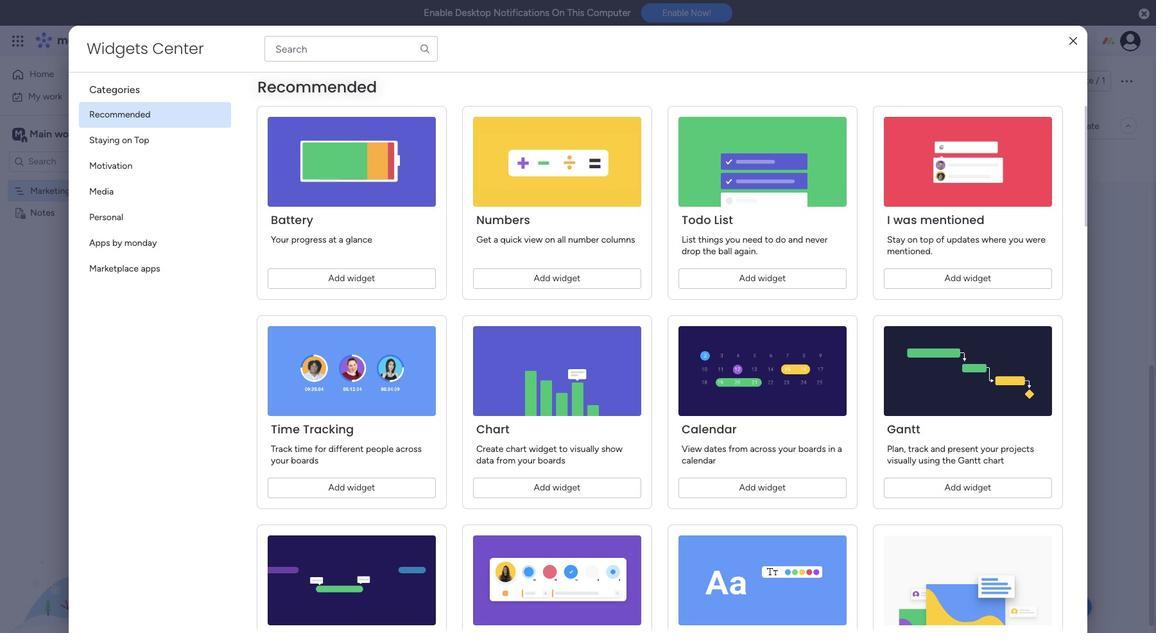 Task type: locate. For each thing, give the bounding box(es) containing it.
2 horizontal spatial on
[[908, 234, 918, 245]]

of right top
[[936, 234, 945, 245]]

0 vertical spatial visually
[[570, 444, 599, 455]]

on left the top in the top of the page
[[122, 135, 132, 146]]

add down at
[[328, 273, 345, 284]]

show
[[601, 444, 623, 455]]

your inside the time tracking track time for different people across your boards
[[271, 455, 289, 466]]

0 vertical spatial see
[[225, 35, 240, 46]]

the down things
[[703, 246, 716, 257]]

your left in
[[778, 444, 796, 455]]

a right get
[[494, 234, 498, 245]]

see
[[225, 35, 240, 46], [586, 96, 601, 107]]

add down view
[[534, 273, 550, 284]]

1 horizontal spatial to
[[765, 234, 774, 245]]

computer
[[587, 7, 631, 19]]

this
[[567, 7, 585, 19]]

2 across from the left
[[750, 444, 776, 455]]

you inside i was mentioned stay on top of updates where you were mentioned.
[[1009, 234, 1024, 245]]

the inside "todo list list things you need to do and never drop the ball again."
[[703, 246, 716, 257]]

time tracking track time for different people across your boards
[[271, 421, 422, 466]]

numbers
[[476, 212, 530, 228]]

marketing plan
[[195, 66, 347, 95], [30, 185, 89, 196]]

project
[[546, 97, 576, 108]]

main
[[214, 120, 234, 131], [30, 127, 52, 140]]

lottie animation element
[[0, 503, 164, 633]]

1 horizontal spatial main
[[214, 120, 234, 131]]

1 image
[[969, 26, 980, 41]]

work inside "button"
[[43, 91, 62, 102]]

add widget down present
[[945, 482, 992, 493]]

widget down the different
[[347, 482, 375, 493]]

where left project
[[499, 97, 524, 108]]

None search field
[[265, 36, 438, 62]]

1 horizontal spatial gantt
[[958, 455, 981, 466]]

todo list list things you need to do and never drop the ball again.
[[682, 212, 828, 257]]

0 horizontal spatial where
[[499, 97, 524, 108]]

gantt plan, track and present your projects visually using the gantt chart
[[887, 421, 1034, 466]]

the down present
[[943, 455, 956, 466]]

1 horizontal spatial across
[[750, 444, 776, 455]]

1 vertical spatial the
[[943, 455, 956, 466]]

0 horizontal spatial marketing plan
[[30, 185, 89, 196]]

2 horizontal spatial boards
[[799, 444, 826, 455]]

see plans button
[[207, 31, 269, 51]]

1 vertical spatial chart
[[983, 455, 1004, 466]]

you up ball
[[726, 234, 740, 245]]

0 horizontal spatial see
[[225, 35, 240, 46]]

across right people at left
[[396, 444, 422, 455]]

add widget button
[[270, 150, 347, 170]]

visually down plan,
[[887, 455, 917, 466]]

track up using
[[908, 444, 929, 455]]

set
[[374, 97, 387, 108]]

2 vertical spatial and
[[931, 444, 946, 455]]

of right the keep
[[488, 97, 497, 108]]

from down create
[[496, 455, 516, 466]]

1 horizontal spatial track
[[908, 444, 929, 455]]

list up drop in the right top of the page
[[682, 234, 696, 245]]

recommended inside option
[[89, 109, 151, 120]]

1 across from the left
[[396, 444, 422, 455]]

your inside chart create chart widget to visually show data from your boards
[[518, 455, 536, 466]]

of inside i was mentioned stay on top of updates where you were mentioned.
[[936, 234, 945, 245]]

marketing plan inside list box
[[30, 185, 89, 196]]

add for i was mentioned
[[945, 273, 961, 284]]

a right at
[[339, 234, 343, 245]]

the inside gantt plan, track and present your projects visually using the gantt chart
[[943, 455, 956, 466]]

add widget
[[294, 154, 341, 165], [328, 273, 375, 284], [534, 273, 581, 284], [739, 273, 786, 284], [945, 273, 992, 284], [328, 482, 375, 493], [534, 482, 581, 493], [739, 482, 786, 493], [945, 482, 992, 493]]

chart right create
[[506, 444, 527, 455]]

add widget for numbers
[[534, 273, 581, 284]]

add down the different
[[328, 482, 345, 493]]

of right type
[[268, 97, 276, 108]]

widget
[[313, 154, 341, 165], [347, 273, 375, 284], [553, 273, 581, 284], [758, 273, 786, 284], [964, 273, 992, 284], [529, 444, 557, 455], [347, 482, 375, 493], [553, 482, 581, 493], [758, 482, 786, 493], [964, 482, 992, 493]]

0 horizontal spatial to
[[559, 444, 568, 455]]

to left do
[[765, 234, 774, 245]]

plan up assign
[[302, 66, 347, 95]]

monday
[[57, 33, 101, 48], [124, 238, 157, 248]]

notes
[[30, 207, 55, 218]]

help
[[1058, 601, 1081, 613]]

recommended for widgets center
[[257, 76, 377, 98]]

add widget down glance
[[328, 273, 375, 284]]

1 vertical spatial from
[[496, 455, 516, 466]]

mentioned
[[920, 212, 985, 228]]

add widget button down calendar view dates from across your boards in a calendar
[[679, 478, 847, 498]]

widget down the updates
[[964, 273, 992, 284]]

1 horizontal spatial marketing plan
[[195, 66, 347, 95]]

enable now!
[[662, 8, 711, 18]]

create
[[476, 444, 504, 455]]

never
[[806, 234, 828, 245]]

1 horizontal spatial visually
[[887, 455, 917, 466]]

add widget for gantt
[[945, 482, 992, 493]]

dapulse x slim image
[[1070, 36, 1077, 46]]

calendar
[[682, 455, 716, 466]]

chart
[[506, 444, 527, 455], [983, 455, 1004, 466]]

to left the show
[[559, 444, 568, 455]]

marketing plan up notes
[[30, 185, 89, 196]]

add down calendar view dates from across your boards in a calendar
[[739, 482, 756, 493]]

1 vertical spatial to
[[559, 444, 568, 455]]

Search in workspace field
[[27, 154, 107, 169]]

for
[[315, 444, 326, 455]]

add widget button down present
[[884, 478, 1052, 498]]

integrate
[[931, 120, 968, 131]]

add down the again.
[[739, 273, 756, 284]]

your right present
[[981, 444, 999, 455]]

workspace selection element
[[12, 126, 107, 143]]

on inside option
[[122, 135, 132, 146]]

add widget down all
[[534, 273, 581, 284]]

and
[[427, 97, 442, 108], [788, 234, 803, 245], [931, 444, 946, 455]]

1 vertical spatial see
[[586, 96, 601, 107]]

1 vertical spatial track
[[908, 444, 929, 455]]

from
[[729, 444, 748, 455], [496, 455, 516, 466]]

time
[[271, 421, 300, 437]]

0 horizontal spatial work
[[43, 91, 62, 102]]

visually
[[570, 444, 599, 455], [887, 455, 917, 466]]

list
[[714, 212, 733, 228], [682, 234, 696, 245]]

add widget down add view image
[[294, 154, 341, 165]]

1 vertical spatial marketing plan
[[30, 185, 89, 196]]

widget down chart create chart widget to visually show data from your boards
[[553, 482, 581, 493]]

1 horizontal spatial and
[[788, 234, 803, 245]]

project.
[[278, 97, 309, 108]]

0 vertical spatial the
[[703, 246, 716, 257]]

1 horizontal spatial from
[[729, 444, 748, 455]]

widget down add view image
[[313, 154, 341, 165]]

staying on top option
[[79, 128, 231, 153]]

see left more
[[586, 96, 601, 107]]

0 vertical spatial chart
[[506, 444, 527, 455]]

1 vertical spatial monday
[[124, 238, 157, 248]]

the
[[703, 246, 716, 257], [943, 455, 956, 466]]

add widget button for chart
[[473, 478, 641, 498]]

gantt down present
[[958, 455, 981, 466]]

1 vertical spatial plan
[[73, 185, 89, 196]]

add widget button for track
[[268, 478, 436, 498]]

1 vertical spatial where
[[982, 234, 1007, 245]]

enable desktop notifications on this computer
[[424, 7, 631, 19]]

0 horizontal spatial the
[[703, 246, 716, 257]]

0 vertical spatial to
[[765, 234, 774, 245]]

add widget for calendar
[[739, 482, 786, 493]]

chart down projects
[[983, 455, 1004, 466]]

0 horizontal spatial track
[[466, 97, 486, 108]]

help button
[[1047, 596, 1092, 618]]

your right data
[[518, 455, 536, 466]]

across right dates
[[750, 444, 776, 455]]

1 horizontal spatial chart
[[983, 455, 1004, 466]]

categories list box
[[79, 73, 241, 282]]

2 you from the left
[[1009, 234, 1024, 245]]

marketing up any
[[195, 66, 297, 95]]

dapulse close image
[[1139, 8, 1150, 21]]

recommended for categories
[[257, 77, 377, 98]]

1 vertical spatial list
[[682, 234, 696, 245]]

from right dates
[[729, 444, 748, 455]]

0 horizontal spatial boards
[[291, 455, 319, 466]]

chart inside chart create chart widget to visually show data from your boards
[[506, 444, 527, 455]]

1 horizontal spatial you
[[1009, 234, 1024, 245]]

widget down present
[[964, 482, 992, 493]]

add widget button for track
[[884, 478, 1052, 498]]

enable left "now!"
[[662, 8, 689, 18]]

0 horizontal spatial across
[[396, 444, 422, 455]]

lottie animation image
[[0, 503, 164, 633]]

things
[[698, 234, 723, 245]]

boards inside calendar view dates from across your boards in a calendar
[[799, 444, 826, 455]]

0 horizontal spatial a
[[339, 234, 343, 245]]

0 vertical spatial work
[[104, 33, 127, 48]]

to
[[765, 234, 774, 245], [559, 444, 568, 455]]

and inside gantt plan, track and present your projects visually using the gantt chart
[[931, 444, 946, 455]]

categories
[[89, 83, 140, 96]]

1 vertical spatial visually
[[887, 455, 917, 466]]

gantt up plan,
[[887, 421, 920, 437]]

add widget down the different
[[328, 482, 375, 493]]

enable inside button
[[662, 8, 689, 18]]

person
[[434, 155, 462, 165]]

add for time tracking
[[328, 482, 345, 493]]

add down chart create chart widget to visually show data from your boards
[[534, 482, 550, 493]]

2 horizontal spatial of
[[936, 234, 945, 245]]

main inside button
[[214, 120, 234, 131]]

widget down do
[[758, 273, 786, 284]]

0 vertical spatial list
[[714, 212, 733, 228]]

0 horizontal spatial you
[[726, 234, 740, 245]]

0 horizontal spatial and
[[427, 97, 442, 108]]

monday up home button
[[57, 33, 101, 48]]

add down the updates
[[945, 273, 961, 284]]

now!
[[691, 8, 711, 18]]

any
[[231, 97, 245, 108]]

manage
[[196, 97, 228, 108]]

add widget for battery
[[328, 273, 375, 284]]

widget down all
[[553, 273, 581, 284]]

from inside calendar view dates from across your boards in a calendar
[[729, 444, 748, 455]]

1 vertical spatial work
[[43, 91, 62, 102]]

add widget down the updates
[[945, 273, 992, 284]]

on
[[122, 135, 132, 146], [545, 234, 555, 245], [908, 234, 918, 245]]

main left table
[[214, 120, 234, 131]]

in
[[828, 444, 835, 455]]

Marketing plan field
[[192, 66, 350, 95]]

on up the mentioned.
[[908, 234, 918, 245]]

0 horizontal spatial on
[[122, 135, 132, 146]]

1 horizontal spatial a
[[494, 234, 498, 245]]

0 horizontal spatial visually
[[570, 444, 599, 455]]

add widget button for dates
[[679, 478, 847, 498]]

Search for a column type search field
[[265, 36, 438, 62]]

0 horizontal spatial from
[[496, 455, 516, 466]]

1 vertical spatial and
[[788, 234, 803, 245]]

1 horizontal spatial list
[[714, 212, 733, 228]]

work up categories at top left
[[104, 33, 127, 48]]

widget down glance
[[347, 273, 375, 284]]

of
[[268, 97, 276, 108], [488, 97, 497, 108], [936, 234, 945, 245]]

1 horizontal spatial see
[[586, 96, 601, 107]]

add widget button down the different
[[268, 478, 436, 498]]

see more link
[[584, 96, 625, 109]]

add for numbers
[[534, 273, 550, 284]]

on left all
[[545, 234, 555, 245]]

0 vertical spatial plan
[[302, 66, 347, 95]]

and left the keep
[[427, 97, 442, 108]]

work
[[104, 33, 127, 48], [43, 91, 62, 102]]

where right the updates
[[982, 234, 1007, 245]]

enable left the desktop
[[424, 7, 453, 19]]

add widget down calendar view dates from across your boards in a calendar
[[739, 482, 786, 493]]

0 vertical spatial marketing plan
[[195, 66, 347, 95]]

0 horizontal spatial marketing
[[30, 185, 70, 196]]

timeline button
[[267, 116, 320, 136]]

enable
[[424, 7, 453, 19], [662, 8, 689, 18]]

you left were
[[1009, 234, 1024, 245]]

1 horizontal spatial work
[[104, 33, 127, 48]]

more
[[603, 96, 624, 107]]

enable for enable now!
[[662, 8, 689, 18]]

plan
[[302, 66, 347, 95], [73, 185, 89, 196]]

widget for calendar
[[758, 482, 786, 493]]

across inside the time tracking track time for different people across your boards
[[396, 444, 422, 455]]

widget down calendar view dates from across your boards in a calendar
[[758, 482, 786, 493]]

monday right by
[[124, 238, 157, 248]]

0 vertical spatial monday
[[57, 33, 101, 48]]

0 vertical spatial and
[[427, 97, 442, 108]]

you
[[726, 234, 740, 245], [1009, 234, 1024, 245]]

timelines
[[389, 97, 425, 108]]

enable now! button
[[641, 3, 732, 23]]

option
[[0, 179, 164, 182]]

marketing plan up type
[[195, 66, 347, 95]]

list up things
[[714, 212, 733, 228]]

0 vertical spatial from
[[729, 444, 748, 455]]

a
[[339, 234, 343, 245], [494, 234, 498, 245], [838, 444, 842, 455]]

1
[[1102, 75, 1106, 86]]

widget for chart
[[553, 482, 581, 493]]

0 horizontal spatial main
[[30, 127, 52, 140]]

add widget down the again.
[[739, 273, 786, 284]]

main content
[[170, 0, 1156, 633]]

marketplace apps option
[[79, 256, 231, 282]]

your left project
[[526, 97, 544, 108]]

visually inside chart create chart widget to visually show data from your boards
[[570, 444, 599, 455]]

filter
[[494, 155, 514, 165]]

add widget button down the updates
[[884, 268, 1052, 289]]

marketing up notes
[[30, 185, 70, 196]]

0 horizontal spatial plan
[[73, 185, 89, 196]]

widget for i was mentioned
[[964, 273, 992, 284]]

a right in
[[838, 444, 842, 455]]

add down the 'timeline' button
[[294, 154, 311, 165]]

1 horizontal spatial boards
[[538, 455, 565, 466]]

quick
[[501, 234, 522, 245]]

stands.
[[578, 97, 606, 108]]

add widget down chart create chart widget to visually show data from your boards
[[534, 482, 581, 493]]

main inside workspace selection element
[[30, 127, 52, 140]]

list box
[[0, 177, 164, 397]]

1 you from the left
[[726, 234, 740, 245]]

0 horizontal spatial list
[[682, 234, 696, 245]]

add
[[294, 154, 311, 165], [328, 273, 345, 284], [534, 273, 550, 284], [739, 273, 756, 284], [945, 273, 961, 284], [328, 482, 345, 493], [534, 482, 550, 493], [739, 482, 756, 493], [945, 482, 961, 493]]

see inside button
[[225, 35, 240, 46]]

a inside battery your progress at a glance
[[339, 234, 343, 245]]

add widget for chart
[[534, 482, 581, 493]]

your
[[526, 97, 544, 108], [778, 444, 796, 455], [981, 444, 999, 455], [271, 455, 289, 466], [518, 455, 536, 466]]

categories heading
[[79, 73, 231, 102]]

add for calendar
[[739, 482, 756, 493]]

main for main workspace
[[30, 127, 52, 140]]

see left plans
[[225, 35, 240, 46]]

progress
[[291, 234, 326, 245]]

1 horizontal spatial enable
[[662, 8, 689, 18]]

work for monday
[[104, 33, 127, 48]]

0 horizontal spatial enable
[[424, 7, 453, 19]]

add widget button down all
[[473, 268, 641, 289]]

1 horizontal spatial on
[[545, 234, 555, 245]]

main right workspace image
[[30, 127, 52, 140]]

1 horizontal spatial marketing
[[195, 66, 297, 95]]

assign
[[312, 97, 338, 108]]

boards inside the time tracking track time for different people across your boards
[[291, 455, 319, 466]]

apps
[[141, 263, 160, 274]]

workspace
[[55, 127, 105, 140]]

plan down search in workspace field
[[73, 185, 89, 196]]

1 horizontal spatial the
[[943, 455, 956, 466]]

and right do
[[788, 234, 803, 245]]

0 vertical spatial gantt
[[887, 421, 920, 437]]

widget right create
[[529, 444, 557, 455]]

gantt
[[887, 421, 920, 437], [958, 455, 981, 466]]

motivation option
[[79, 153, 231, 179]]

2 horizontal spatial and
[[931, 444, 946, 455]]

1 horizontal spatial monday
[[124, 238, 157, 248]]

2 horizontal spatial a
[[838, 444, 842, 455]]

present
[[948, 444, 979, 455]]

add widget button down glance
[[268, 268, 436, 289]]

0 horizontal spatial chart
[[506, 444, 527, 455]]

visually left the show
[[570, 444, 599, 455]]

work right my
[[43, 91, 62, 102]]

and up using
[[931, 444, 946, 455]]

add widget button down chart create chart widget to visually show data from your boards
[[473, 478, 641, 498]]

to inside "todo list list things you need to do and never drop the ball again."
[[765, 234, 774, 245]]

track right the keep
[[466, 97, 486, 108]]

1 horizontal spatial where
[[982, 234, 1007, 245]]

your down track
[[271, 455, 289, 466]]

add widget button for progress
[[268, 268, 436, 289]]

add down present
[[945, 482, 961, 493]]

visually inside gantt plan, track and present your projects visually using the gantt chart
[[887, 455, 917, 466]]

work for my
[[43, 91, 62, 102]]

add widget button down the again.
[[679, 268, 847, 289]]

do
[[776, 234, 786, 245]]



Task type: describe. For each thing, give the bounding box(es) containing it.
all
[[558, 234, 566, 245]]

on inside numbers get a quick view on all number columns
[[545, 234, 555, 245]]

add inside popup button
[[294, 154, 311, 165]]

widget for battery
[[347, 273, 375, 284]]

desktop
[[455, 7, 491, 19]]

list box containing marketing plan
[[0, 177, 164, 397]]

activity
[[987, 75, 1018, 86]]

private board image
[[13, 206, 26, 219]]

0 horizontal spatial of
[[268, 97, 276, 108]]

home button
[[8, 64, 138, 85]]

tracking
[[303, 421, 354, 437]]

workspace image
[[12, 127, 25, 141]]

widgets
[[87, 38, 148, 59]]

personal option
[[79, 205, 231, 230]]

center
[[152, 38, 204, 59]]

staying on top
[[89, 135, 149, 146]]

columns
[[601, 234, 635, 245]]

widget inside popup button
[[313, 154, 341, 165]]

type
[[247, 97, 265, 108]]

across inside calendar view dates from across your boards in a calendar
[[750, 444, 776, 455]]

v2 funnel image
[[257, 214, 266, 224]]

add widget for time tracking
[[328, 482, 375, 493]]

to inside chart create chart widget to visually show data from your boards
[[559, 444, 568, 455]]

using
[[919, 455, 940, 466]]

widget for todo list
[[758, 273, 786, 284]]

arrow down image
[[519, 152, 534, 168]]

plan inside list box
[[73, 185, 89, 196]]

need
[[743, 234, 763, 245]]

mentioned.
[[887, 246, 933, 257]]

0 horizontal spatial gantt
[[887, 421, 920, 437]]

1 vertical spatial marketing
[[30, 185, 70, 196]]

my work
[[28, 91, 62, 102]]

dates
[[704, 444, 727, 455]]

time
[[295, 444, 313, 455]]

view
[[524, 234, 543, 245]]

chart inside gantt plan, track and present your projects visually using the gantt chart
[[983, 455, 1004, 466]]

more dots image
[[633, 214, 642, 224]]

chart
[[476, 421, 510, 437]]

1 horizontal spatial plan
[[302, 66, 347, 95]]

marketplace
[[89, 263, 139, 274]]

plan,
[[887, 444, 906, 455]]

by
[[112, 238, 122, 248]]

your inside gantt plan, track and present your projects visually using the gantt chart
[[981, 444, 999, 455]]

my
[[28, 91, 41, 102]]

and inside "todo list list things you need to do and never drop the ball again."
[[788, 234, 803, 245]]

home
[[30, 69, 54, 80]]

add widget for todo list
[[739, 273, 786, 284]]

calendar view dates from across your boards in a calendar
[[682, 421, 842, 466]]

you inside "todo list list things you need to do and never drop the ball again."
[[726, 234, 740, 245]]

autopilot image
[[1044, 117, 1054, 133]]

updates
[[947, 234, 980, 245]]

/
[[1096, 75, 1100, 86]]

add widget button for mentioned
[[884, 268, 1052, 289]]

were
[[1026, 234, 1046, 245]]

Search field
[[368, 151, 407, 169]]

main table button
[[195, 116, 267, 136]]

monday inside option
[[124, 238, 157, 248]]

add for gantt
[[945, 482, 961, 493]]

timeline
[[276, 120, 310, 131]]

stay
[[887, 234, 905, 245]]

widget for time tracking
[[347, 482, 375, 493]]

chart create chart widget to visually show data from your boards
[[476, 421, 623, 466]]

invite
[[1071, 75, 1094, 86]]

main workspace
[[30, 127, 105, 140]]

manage any type of project. assign owners, set timelines and keep track of where your project stands.
[[196, 97, 606, 108]]

apps
[[89, 238, 110, 248]]

add for chart
[[534, 482, 550, 493]]

widget inside chart create chart widget to visually show data from your boards
[[529, 444, 557, 455]]

from inside chart create chart widget to visually show data from your boards
[[496, 455, 516, 466]]

a inside calendar view dates from across your boards in a calendar
[[838, 444, 842, 455]]

1 horizontal spatial of
[[488, 97, 497, 108]]

add view image
[[327, 121, 332, 131]]

numbers get a quick view on all number columns
[[476, 212, 635, 245]]

track inside gantt plan, track and present your projects visually using the gantt chart
[[908, 444, 929, 455]]

top
[[920, 234, 934, 245]]

data
[[476, 455, 494, 466]]

select product image
[[12, 35, 24, 48]]

battery your progress at a glance
[[271, 212, 372, 245]]

0 horizontal spatial monday
[[57, 33, 101, 48]]

a inside numbers get a quick view on all number columns
[[494, 234, 498, 245]]

add widget inside popup button
[[294, 154, 341, 165]]

invite / 1
[[1071, 75, 1106, 86]]

different
[[329, 444, 364, 455]]

was
[[893, 212, 917, 228]]

table
[[236, 120, 257, 131]]

see for see plans
[[225, 35, 240, 46]]

see plans
[[225, 35, 263, 46]]

where inside i was mentioned stay on top of updates where you were mentioned.
[[982, 234, 1007, 245]]

owners,
[[341, 97, 372, 108]]

see more
[[586, 96, 624, 107]]

track
[[271, 444, 292, 455]]

widget for numbers
[[553, 273, 581, 284]]

recommended option
[[79, 102, 231, 128]]

my work button
[[8, 86, 138, 107]]

top
[[134, 135, 149, 146]]

main for main table
[[214, 120, 234, 131]]

your inside calendar view dates from across your boards in a calendar
[[778, 444, 796, 455]]

v2 search image
[[359, 153, 368, 167]]

apps by monday
[[89, 238, 157, 248]]

add for todo list
[[739, 273, 756, 284]]

automate
[[1060, 120, 1100, 131]]

i
[[887, 212, 890, 228]]

kendall parks image
[[1120, 31, 1141, 51]]

drop
[[682, 246, 701, 257]]

plans
[[242, 35, 263, 46]]

see for see more
[[586, 96, 601, 107]]

activity button
[[982, 71, 1043, 91]]

dapulse integrations image
[[916, 121, 926, 131]]

again.
[[734, 246, 758, 257]]

add widget button for a
[[473, 268, 641, 289]]

view
[[682, 444, 702, 455]]

at
[[329, 234, 337, 245]]

search image
[[419, 43, 431, 55]]

people
[[366, 444, 394, 455]]

number
[[568, 234, 599, 245]]

boards inside chart create chart widget to visually show data from your boards
[[538, 455, 565, 466]]

glance
[[346, 234, 372, 245]]

monday work management
[[57, 33, 199, 48]]

personal
[[89, 212, 123, 223]]

get
[[476, 234, 492, 245]]

calendar
[[682, 421, 737, 437]]

widget for gantt
[[964, 482, 992, 493]]

help image
[[1075, 35, 1088, 48]]

battery
[[271, 212, 313, 228]]

m
[[15, 128, 22, 139]]

collapse board header image
[[1124, 121, 1134, 131]]

projects
[[1001, 444, 1034, 455]]

add to favorites image
[[378, 74, 391, 87]]

show board description image
[[356, 74, 371, 87]]

i was mentioned stay on top of updates where you were mentioned.
[[887, 212, 1046, 257]]

add for battery
[[328, 273, 345, 284]]

media
[[89, 186, 114, 197]]

0 vertical spatial where
[[499, 97, 524, 108]]

on
[[552, 7, 565, 19]]

1 vertical spatial gantt
[[958, 455, 981, 466]]

media option
[[79, 179, 231, 205]]

filter button
[[473, 150, 534, 170]]

enable for enable desktop notifications on this computer
[[424, 7, 453, 19]]

apps by monday option
[[79, 230, 231, 256]]

on inside i was mentioned stay on top of updates where you were mentioned.
[[908, 234, 918, 245]]

0 vertical spatial track
[[466, 97, 486, 108]]

invite / 1 button
[[1048, 71, 1111, 91]]

0 vertical spatial marketing
[[195, 66, 297, 95]]

add widget button for list
[[679, 268, 847, 289]]

add widget for i was mentioned
[[945, 273, 992, 284]]



Task type: vqa. For each thing, say whether or not it's contained in the screenshot.
the API button
no



